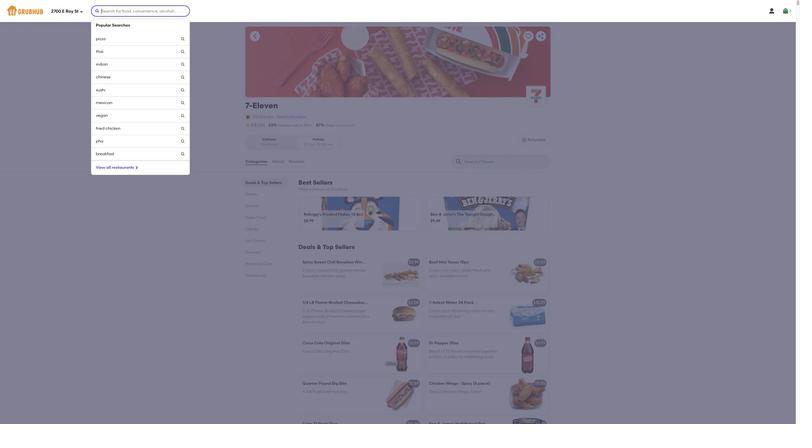 Task type: vqa. For each thing, say whether or not it's contained in the screenshot.
in to the right
no



Task type: describe. For each thing, give the bounding box(es) containing it.
delivery 30–45 min
[[261, 138, 278, 146]]

chinese
[[96, 75, 111, 80]]

frosted
[[323, 212, 337, 217]]

ice cream
[[246, 239, 266, 243]]

deals & top sellers tab
[[246, 180, 285, 186]]

glazed
[[340, 268, 353, 273]]

eleven
[[253, 101, 278, 110]]

svg image for pho
[[181, 139, 185, 144]]

coke 12 pack 12oz image
[[380, 418, 423, 424]]

subscription pass image
[[246, 115, 251, 119]]

13.5oz
[[352, 212, 363, 217]]

spicy chicken wings. enjoy!
[[429, 389, 482, 394]]

mini
[[439, 260, 447, 265]]

cheese
[[347, 314, 360, 319]]

a inside ¼ lb flame-broiled cheeseburger, topped with american cheese on a brioche bun
[[367, 314, 370, 319]]

dr pepper 20oz
[[429, 341, 459, 346]]

flavors
[[451, 349, 464, 354]]

sellers inside best sellers most ordered on grubhub
[[313, 179, 333, 186]]

popular
[[96, 23, 111, 28]]

chicken inside main navigation navigation
[[106, 126, 121, 131]]

categories button
[[246, 152, 268, 172]]

save this restaurant button
[[524, 31, 534, 41]]

8
[[368, 260, 370, 265]]

a inside the blend of 23 flavors married together to form a pefectly refreshing soda.
[[444, 355, 447, 360]]

boneless
[[337, 260, 354, 265]]

63
[[269, 123, 273, 128]]

most
[[299, 187, 308, 192]]

svg image for vegan
[[181, 114, 185, 118]]

breakfast
[[96, 152, 114, 157]]

lb
[[307, 309, 311, 313]]

soda.
[[484, 355, 495, 360]]

3.5
[[251, 123, 257, 128]]

jerry's
[[443, 212, 456, 217]]

1 vertical spatial original
[[324, 349, 340, 354]]

flame- for lb
[[316, 301, 329, 305]]

cream
[[252, 239, 266, 243]]

to inside the blend of 23 flavors married together to form a pefectly refreshing soda.
[[429, 355, 433, 360]]

0 vertical spatial sweet
[[314, 260, 326, 265]]

to inside clean and refreshing water to stay hydrated all day.
[[483, 309, 487, 313]]

drinks
[[246, 192, 257, 197]]

1 vertical spatial cola
[[314, 349, 323, 354]]

hot
[[332, 389, 339, 394]]

0 vertical spatial on
[[299, 123, 304, 127]]

spicy inside a spicy sweet chili glazed tender boneless chicken wing
[[307, 268, 317, 273]]

beef
[[323, 389, 332, 394]]

67
[[316, 123, 321, 128]]

with inside crispy mini taco shells filled with spicy shredded beef.
[[483, 268, 491, 273]]

married
[[465, 349, 480, 354]]

flakes
[[338, 212, 351, 217]]

a for a spicy sweet chili glazed tender boneless chicken wing
[[303, 268, 306, 273]]

bun
[[318, 320, 326, 325]]

svg image for sushi
[[181, 88, 185, 92]]

¼
[[303, 309, 306, 313]]

pack
[[465, 301, 474, 305]]

$2.89
[[409, 381, 419, 386]]

candy
[[246, 227, 258, 232]]

pickup
[[313, 138, 324, 142]]

ben
[[431, 212, 438, 217]]

7- for eleven
[[246, 101, 253, 110]]

a 100% all beef hot dog
[[303, 389, 347, 394]]

switch location
[[277, 114, 306, 119]]

snacks
[[246, 204, 259, 209]]

grubhub
[[331, 187, 348, 192]]

best
[[299, 179, 312, 186]]

clean and refreshing water to stay hydrated all day.
[[429, 309, 496, 319]]

day.
[[453, 314, 461, 319]]

fresh food tab
[[246, 215, 285, 221]]

-
[[459, 381, 461, 386]]

hydrated
[[429, 314, 447, 319]]

1 horizontal spatial wings
[[446, 381, 458, 386]]

location
[[291, 114, 306, 119]]

7-select water 24 pack image
[[507, 297, 549, 334]]

tacos
[[448, 260, 460, 265]]

the
[[457, 212, 464, 217]]

min inside pickup 2.2 mi • 15–25 min
[[327, 142, 333, 146]]

switch location button
[[277, 114, 307, 120]]

clean
[[429, 309, 441, 313]]

svg image for chinese
[[181, 75, 185, 80]]

svg image for 2700 e roy st
[[80, 10, 83, 13]]

ice cream tab
[[246, 238, 285, 244]]

all inside main navigation navigation
[[106, 165, 111, 170]]

1 vertical spatial deals & top sellers
[[299, 244, 355, 251]]

indian
[[96, 62, 108, 67]]

about button
[[272, 152, 285, 172]]

quarter pound big bite image
[[380, 378, 423, 415]]

roy
[[66, 9, 73, 14]]

household tab
[[246, 273, 285, 279]]

blend
[[429, 349, 440, 354]]

food
[[257, 215, 266, 220]]

ordered
[[309, 187, 324, 192]]

care
[[263, 262, 273, 267]]

1 coca from the top
[[303, 341, 313, 346]]

with inside ¼ lb flame-broiled cheeseburger, topped with american cheese on a brioche bun
[[318, 314, 326, 319]]

refreshing inside clean and refreshing water to stay hydrated all day.
[[450, 309, 470, 313]]

main navigation navigation
[[0, 0, 801, 424]]

& inside ben & jerry's the tonight dough... $9.49
[[439, 212, 442, 217]]

crispy mini taco shells filled with spicy shredded beef.
[[429, 268, 491, 279]]

7-eleven logo image
[[527, 86, 547, 106]]

ben & jerry's half baked pint image
[[507, 418, 549, 424]]

$3.99 for beef
[[409, 260, 419, 265]]

select
[[433, 301, 445, 305]]

spicy
[[429, 274, 439, 279]]

popular searches
[[96, 23, 130, 28]]

enjoy!
[[471, 389, 482, 394]]

grocery tab
[[246, 250, 285, 255]]

was for 67
[[336, 123, 343, 127]]

beef.
[[460, 274, 469, 279]]

svg image inside 3 button
[[783, 8, 790, 14]]

deals & top sellers inside tab
[[246, 181, 282, 185]]

together
[[481, 349, 498, 354]]

sushi
[[96, 88, 105, 92]]

view
[[96, 165, 105, 170]]

0 vertical spatial chicken
[[429, 381, 445, 386]]

(5
[[474, 381, 477, 386]]

broiled for cheeseburger,
[[325, 309, 338, 313]]

fresh food
[[246, 215, 266, 220]]

1 horizontal spatial deals
[[299, 244, 316, 251]]

best sellers most ordered on grubhub
[[299, 179, 348, 192]]

7-select water 24 pack
[[429, 301, 474, 305]]

1 vertical spatial top
[[323, 244, 334, 251]]

blend of 23 flavors married together to form a pefectly refreshing soda.
[[429, 349, 498, 360]]

pho
[[96, 139, 103, 144]]

1/4
[[303, 301, 309, 305]]

0 vertical spatial cola
[[314, 341, 324, 346]]

3 button
[[783, 6, 792, 16]]

a spicy sweet chili glazed tender boneless chicken wing
[[303, 268, 366, 279]]

1 list box from the left
[[0, 19, 801, 424]]



Task type: locate. For each thing, give the bounding box(es) containing it.
on inside ¼ lb flame-broiled cheeseburger, topped with american cheese on a brioche bun
[[361, 314, 366, 319]]

spicy
[[303, 260, 313, 265], [307, 268, 317, 273], [462, 381, 473, 386], [429, 389, 440, 394]]

sellers up ordered
[[313, 179, 333, 186]]

and
[[442, 309, 450, 313]]

1 horizontal spatial delivery
[[278, 123, 291, 127]]

1 horizontal spatial sellers
[[313, 179, 333, 186]]

top inside tab
[[261, 181, 268, 185]]

0 vertical spatial with
[[483, 268, 491, 273]]

candy tab
[[246, 226, 285, 232]]

delivery was on time
[[278, 123, 312, 127]]

0 vertical spatial a
[[367, 314, 370, 319]]

$5.00
[[535, 381, 546, 386]]

delivery down switch
[[278, 123, 291, 127]]

beef
[[429, 260, 438, 265]]

option group containing delivery 30–45 min
[[246, 135, 343, 149]]

correct
[[343, 123, 355, 127]]

2 horizontal spatial &
[[439, 212, 442, 217]]

7- up the clean
[[429, 301, 433, 305]]

delivery for 30–45
[[263, 138, 276, 142]]

0 horizontal spatial min
[[272, 142, 278, 146]]

chicken wings - spicy (5 piece)
[[429, 381, 491, 386]]

& up drinks tab
[[257, 181, 261, 185]]

$8.99
[[304, 219, 314, 224]]

st
[[74, 9, 79, 14]]

2 horizontal spatial on
[[361, 314, 366, 319]]

star icon image
[[246, 123, 251, 128]]

delivery up 30–45
[[263, 138, 276, 142]]

fried chicken
[[96, 126, 121, 131]]

0 vertical spatial broiled
[[329, 301, 343, 305]]

1 coca cola original 20oz from the top
[[303, 341, 350, 346]]

restaurants
[[112, 165, 134, 170]]

0 vertical spatial coca
[[303, 341, 313, 346]]

3
[[790, 8, 792, 13]]

0 horizontal spatial with
[[318, 314, 326, 319]]

a
[[367, 314, 370, 319], [444, 355, 447, 360]]

was right order
[[336, 123, 343, 127]]

0 horizontal spatial sellers
[[269, 181, 282, 185]]

2 min from the left
[[327, 142, 333, 146]]

810
[[253, 114, 259, 119]]

chicken inside a spicy sweet chili glazed tender boneless chicken wing
[[321, 274, 335, 279]]

quarter pound big bite
[[303, 381, 347, 386]]

mexican
[[96, 100, 112, 105]]

svg image for thai
[[181, 50, 185, 54]]

pizza
[[96, 36, 106, 41]]

beef mini tacos 10pc image
[[507, 256, 549, 293]]

all left beef
[[317, 389, 322, 394]]

1 vertical spatial a
[[303, 389, 306, 394]]

20oz
[[341, 341, 350, 346], [450, 341, 459, 346], [341, 349, 350, 354]]

0 vertical spatial chili
[[327, 260, 336, 265]]

a left 100%
[[303, 389, 306, 394]]

1 vertical spatial &
[[439, 212, 442, 217]]

beef mini tacos 10pc
[[429, 260, 470, 265]]

dr pepper 20oz image
[[507, 337, 549, 374]]

pickup 2.2 mi • 15–25 min
[[304, 138, 333, 146]]

was for 63
[[292, 123, 299, 127]]

on left time
[[299, 123, 304, 127]]

all inside clean and refreshing water to stay hydrated all day.
[[448, 314, 452, 319]]

1 horizontal spatial $3.00
[[535, 260, 546, 265]]

0 vertical spatial deals
[[246, 181, 257, 185]]

2 coca from the top
[[303, 349, 313, 354]]

chicken down "chicken wings - spicy (5 piece)"
[[441, 389, 456, 394]]

delivery
[[278, 123, 291, 127], [263, 138, 276, 142]]

$3.00 for crispy mini taco shells filled with spicy shredded beef.
[[535, 260, 546, 265]]

30–45
[[261, 142, 271, 146]]

coca cola original 20oz image
[[380, 337, 423, 374]]

top
[[261, 181, 268, 185], [323, 244, 334, 251]]

chicken left wing
[[321, 274, 335, 279]]

$3.00
[[535, 260, 546, 265], [409, 301, 419, 305]]

0 vertical spatial $3.00
[[535, 260, 546, 265]]

household
[[246, 273, 266, 278]]

svg image for fried chicken
[[181, 126, 185, 131]]

0 vertical spatial original
[[325, 341, 340, 346]]

svg image for indian
[[181, 62, 185, 67]]

svg image
[[783, 8, 790, 14], [181, 88, 185, 92], [181, 126, 185, 131], [181, 152, 185, 157], [134, 165, 139, 170]]

ben & jerry's the tonight dough... $9.49
[[431, 212, 497, 224]]

to left stay
[[483, 309, 487, 313]]

on inside best sellers most ordered on grubhub
[[325, 187, 330, 192]]

1 vertical spatial coca cola original 20oz
[[303, 349, 350, 354]]

share icon image
[[538, 33, 545, 40]]

all left day.
[[448, 314, 452, 319]]

refreshing
[[450, 309, 470, 313], [464, 355, 483, 360]]

chili inside a spicy sweet chili glazed tender boneless chicken wing
[[331, 268, 339, 273]]

caret left icon image
[[252, 33, 259, 40]]

broiled inside ¼ lb flame-broiled cheeseburger, topped with american cheese on a brioche bun
[[325, 309, 338, 313]]

list box inside main navigation navigation
[[91, 19, 190, 175]]

of
[[441, 349, 445, 354]]

spicy sweet chili boneless wings 8 count image
[[380, 256, 423, 293]]

0 horizontal spatial all
[[106, 165, 111, 170]]

svg image
[[769, 8, 776, 14], [95, 9, 100, 13], [80, 10, 83, 13], [181, 37, 185, 41], [181, 50, 185, 54], [181, 62, 185, 67], [181, 75, 185, 80], [181, 101, 185, 105], [181, 114, 185, 118], [523, 138, 527, 142], [181, 139, 185, 144]]

0 vertical spatial all
[[106, 165, 111, 170]]

drinks tab
[[246, 192, 285, 197]]

0 horizontal spatial delivery
[[263, 138, 276, 142]]

0 vertical spatial 7-
[[246, 101, 253, 110]]

deals inside tab
[[246, 181, 257, 185]]

sweet inside a spicy sweet chili glazed tender boneless chicken wing
[[318, 268, 330, 273]]

deals
[[246, 181, 257, 185], [299, 244, 316, 251]]

delivery for was
[[278, 123, 291, 127]]

1 min from the left
[[272, 142, 278, 146]]

chicken up spicy chicken wings. enjoy!
[[429, 381, 445, 386]]

2700 e roy st
[[51, 9, 79, 14]]

flame- for lb
[[312, 309, 325, 313]]

1 vertical spatial delivery
[[263, 138, 276, 142]]

1 horizontal spatial with
[[483, 268, 491, 273]]

ave
[[267, 114, 274, 119]]

1 vertical spatial refreshing
[[464, 355, 483, 360]]

& inside tab
[[257, 181, 261, 185]]

big
[[332, 381, 339, 386]]

1 horizontal spatial on
[[325, 187, 330, 192]]

topped
[[303, 314, 317, 319]]

magnifying glass icon image
[[456, 158, 463, 165]]

a up boneless
[[303, 268, 306, 273]]

0 horizontal spatial 7-
[[246, 101, 253, 110]]

deals up drinks
[[246, 181, 257, 185]]

0 horizontal spatial deals & top sellers
[[246, 181, 282, 185]]

sellers inside deals & top sellers tab
[[269, 181, 282, 185]]

personal
[[246, 262, 262, 267]]

1 vertical spatial sweet
[[318, 268, 330, 273]]

a inside a spicy sweet chili glazed tender boneless chicken wing
[[303, 268, 306, 273]]

0 vertical spatial flame-
[[316, 301, 329, 305]]

form
[[434, 355, 443, 360]]

broiled for cheeseburger
[[329, 301, 343, 305]]

1 vertical spatial chicken
[[321, 274, 335, 279]]

0 horizontal spatial &
[[257, 181, 261, 185]]

searches
[[112, 23, 130, 28]]

100%
[[307, 389, 316, 394]]

chili up a spicy sweet chili glazed tender boneless chicken wing
[[327, 260, 336, 265]]

mi
[[310, 142, 314, 146]]

2 vertical spatial all
[[317, 389, 322, 394]]

thai
[[96, 49, 103, 54]]

deals down $8.99
[[299, 244, 316, 251]]

lb
[[310, 301, 315, 305]]

1 horizontal spatial a
[[444, 355, 447, 360]]

1 horizontal spatial deals & top sellers
[[299, 244, 355, 251]]

0 vertical spatial &
[[257, 181, 261, 185]]

¼ lb flame-broiled cheeseburger, topped with american cheese on a brioche bun
[[303, 309, 370, 325]]

min
[[272, 142, 278, 146], [327, 142, 333, 146]]

flame- inside ¼ lb flame-broiled cheeseburger, topped with american cheese on a brioche bun
[[312, 309, 325, 313]]

7-eleven
[[246, 101, 278, 110]]

categories
[[246, 159, 268, 164]]

7- for select
[[429, 301, 433, 305]]

svg image for mexican
[[181, 101, 185, 105]]

flame- right the lb
[[312, 309, 325, 313]]

1/4 lb flame-broiled cheeseburger image
[[380, 297, 423, 334]]

0 horizontal spatial to
[[429, 355, 433, 360]]

chicken right fried
[[106, 126, 121, 131]]

0 horizontal spatial wings
[[355, 260, 367, 265]]

1 vertical spatial a
[[444, 355, 447, 360]]

deals & top sellers up drinks tab
[[246, 181, 282, 185]]

all right the view
[[106, 165, 111, 170]]

min right 30–45
[[272, 142, 278, 146]]

1 vertical spatial chicken
[[441, 389, 456, 394]]

& right 'ben'
[[439, 212, 442, 217]]

1 horizontal spatial 7-
[[429, 301, 433, 305]]

coca
[[303, 341, 313, 346], [303, 349, 313, 354]]

flame- right lb
[[316, 301, 329, 305]]

refreshing up day.
[[450, 309, 470, 313]]

wings left - at the right of page
[[446, 381, 458, 386]]

1 horizontal spatial to
[[483, 309, 487, 313]]

0 vertical spatial wings
[[355, 260, 367, 265]]

delivery inside delivery 30–45 min
[[263, 138, 276, 142]]

switch
[[277, 114, 290, 119]]

vegan
[[96, 113, 108, 118]]

2 vertical spatial on
[[361, 314, 366, 319]]

1 vertical spatial with
[[318, 314, 326, 319]]

on right cheese
[[361, 314, 366, 319]]

a right cheese
[[367, 314, 370, 319]]

0 horizontal spatial $3.00
[[409, 301, 419, 305]]

refreshing down married
[[464, 355, 483, 360]]

2 horizontal spatial sellers
[[335, 244, 355, 251]]

top up spicy sweet chili boneless wings 8 count
[[323, 244, 334, 251]]

10pc
[[461, 260, 470, 265]]

wing
[[336, 274, 346, 279]]

1 horizontal spatial min
[[327, 142, 333, 146]]

0 vertical spatial refreshing
[[450, 309, 470, 313]]

0 horizontal spatial a
[[367, 314, 370, 319]]

1 horizontal spatial was
[[336, 123, 343, 127]]

wings up the tender
[[355, 260, 367, 265]]

2 was from the left
[[336, 123, 343, 127]]

2 vertical spatial &
[[317, 244, 322, 251]]

min right 15–25 at left top
[[327, 142, 333, 146]]

mini
[[443, 268, 451, 273]]

1 vertical spatial 7-
[[429, 301, 433, 305]]

deals & top sellers
[[246, 181, 282, 185], [299, 244, 355, 251]]

23
[[446, 349, 451, 354]]

0 vertical spatial coca cola original 20oz
[[303, 341, 350, 346]]

time
[[304, 123, 312, 127]]

0 vertical spatial delivery
[[278, 123, 291, 127]]

was down the location
[[292, 123, 299, 127]]

to down blend
[[429, 355, 433, 360]]

1 horizontal spatial top
[[323, 244, 334, 251]]

1 vertical spatial all
[[448, 314, 452, 319]]

15–25
[[317, 142, 326, 146]]

0 vertical spatial top
[[261, 181, 268, 185]]

$3.00 for ¼ lb flame-broiled cheeseburger, topped with american cheese on a brioche bun
[[409, 301, 419, 305]]

3rd
[[260, 114, 266, 119]]

a for a 100% all beef hot dog
[[303, 389, 306, 394]]

1 vertical spatial on
[[325, 187, 330, 192]]

2 horizontal spatial all
[[448, 314, 452, 319]]

svg image inside the schedule button
[[523, 138, 527, 142]]

1 horizontal spatial &
[[317, 244, 322, 251]]

ice
[[246, 239, 251, 243]]

reviews button
[[289, 152, 305, 172]]

list box
[[0, 19, 801, 424], [91, 19, 190, 175]]

$9.49
[[431, 219, 441, 224]]

sellers up drinks tab
[[269, 181, 282, 185]]

1 horizontal spatial chicken
[[321, 274, 335, 279]]

1 vertical spatial $3.00
[[409, 301, 419, 305]]

7- up subscription pass 'image'
[[246, 101, 253, 110]]

0 horizontal spatial was
[[292, 123, 299, 127]]

option group
[[246, 135, 343, 149]]

0 vertical spatial a
[[303, 268, 306, 273]]

svg image for breakfast
[[181, 152, 185, 157]]

1 was from the left
[[292, 123, 299, 127]]

(34)
[[258, 123, 265, 128]]

2 list box from the left
[[91, 19, 190, 175]]

sellers up boneless on the left
[[335, 244, 355, 251]]

tender
[[354, 268, 366, 273]]

crispy
[[429, 268, 442, 273]]

order was correct
[[326, 123, 355, 127]]

•
[[315, 142, 316, 146]]

$3.99 for dr
[[409, 341, 419, 346]]

1 vertical spatial to
[[429, 355, 433, 360]]

2700
[[51, 9, 61, 14]]

with right filled in the right bottom of the page
[[483, 268, 491, 273]]

1 vertical spatial coca
[[303, 349, 313, 354]]

& up spicy sweet chili boneless wings 8 count
[[317, 244, 322, 251]]

save this restaurant image
[[526, 33, 532, 40]]

1 horizontal spatial all
[[317, 389, 322, 394]]

1 vertical spatial broiled
[[325, 309, 338, 313]]

a
[[303, 268, 306, 273], [303, 389, 306, 394]]

1 vertical spatial flame-
[[312, 309, 325, 313]]

personal care tab
[[246, 261, 285, 267]]

wings
[[355, 260, 367, 265], [446, 381, 458, 386]]

2 a from the top
[[303, 389, 306, 394]]

piece)
[[478, 381, 491, 386]]

chili up wing
[[331, 268, 339, 273]]

1 vertical spatial deals
[[299, 244, 316, 251]]

deals & top sellers up spicy sweet chili boneless wings 8 count
[[299, 244, 355, 251]]

0 horizontal spatial deals
[[246, 181, 257, 185]]

refreshing inside the blend of 23 flavors married together to form a pefectly refreshing soda.
[[464, 355, 483, 360]]

about
[[272, 159, 284, 164]]

snacks tab
[[246, 203, 285, 209]]

2 coca cola original 20oz from the top
[[303, 349, 350, 354]]

0 horizontal spatial on
[[299, 123, 304, 127]]

1 a from the top
[[303, 268, 306, 273]]

svg image for pizza
[[181, 37, 185, 41]]

with up bun
[[318, 314, 326, 319]]

cola
[[314, 341, 324, 346], [314, 349, 323, 354]]

0 vertical spatial deals & top sellers
[[246, 181, 282, 185]]

min inside delivery 30–45 min
[[272, 142, 278, 146]]

kellogg's frosted flakes 13.5oz $8.99
[[304, 212, 363, 224]]

brioche
[[303, 320, 317, 325]]

spicy sweet chili boneless wings 8 count
[[303, 260, 383, 265]]

1 vertical spatial chili
[[331, 268, 339, 273]]

0 horizontal spatial top
[[261, 181, 268, 185]]

dog
[[340, 389, 347, 394]]

top up drinks tab
[[261, 181, 268, 185]]

0 horizontal spatial chicken
[[106, 126, 121, 131]]

a down of
[[444, 355, 447, 360]]

chicken wings - spicy (5 piece) image
[[507, 378, 549, 415]]

on right ordered
[[325, 187, 330, 192]]

0 vertical spatial to
[[483, 309, 487, 313]]

was
[[292, 123, 299, 127], [336, 123, 343, 127]]

Search for food, convenience, alcohol... search field
[[91, 5, 190, 17]]

0 vertical spatial chicken
[[106, 126, 121, 131]]

reviews
[[289, 159, 305, 164]]

1 vertical spatial wings
[[446, 381, 458, 386]]



